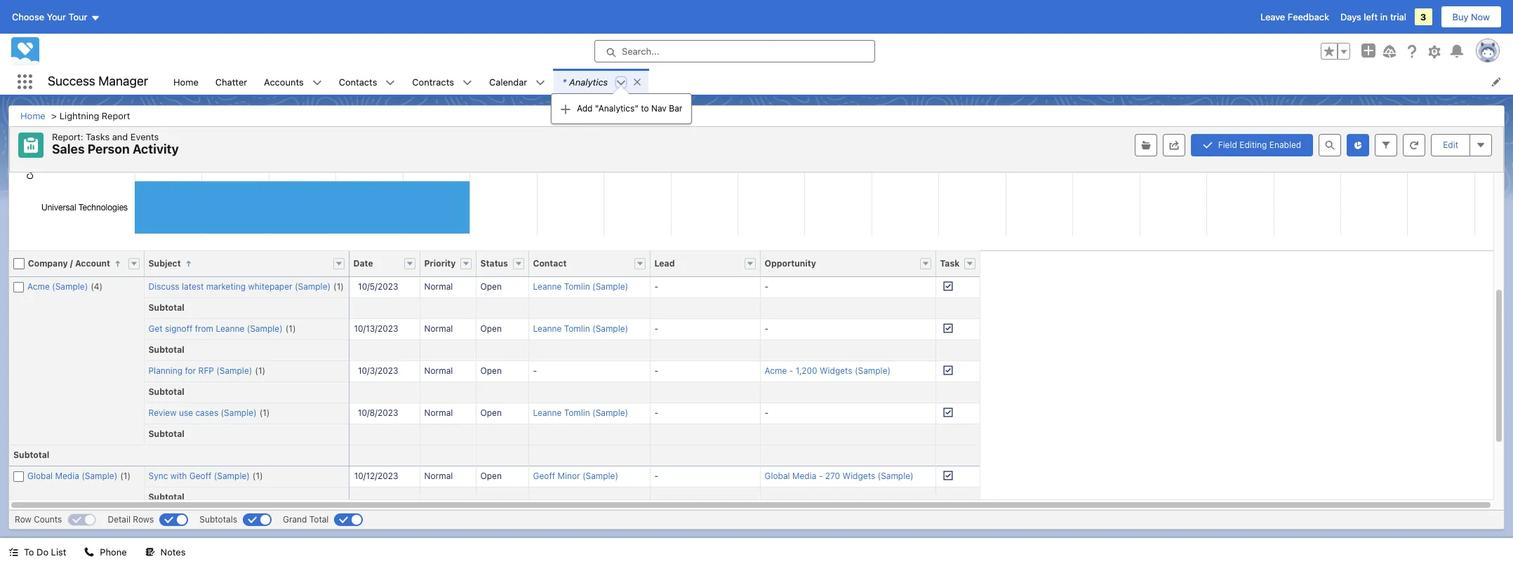 Task type: vqa. For each thing, say whether or not it's contained in the screenshot.
DAYS
yes



Task type: describe. For each thing, give the bounding box(es) containing it.
your
[[47, 11, 66, 22]]

text default image up add "analytics" to nav bar link
[[617, 78, 626, 88]]

contacts list item
[[330, 69, 404, 95]]

in
[[1381, 11, 1388, 22]]

calendar list item
[[481, 69, 554, 95]]

home
[[173, 76, 199, 87]]

text default image for contacts
[[386, 78, 396, 88]]

list containing home
[[165, 69, 1514, 124]]

text default image inside the notes button
[[145, 548, 155, 558]]

calendar link
[[481, 69, 536, 95]]

accounts link
[[256, 69, 312, 95]]

calendar
[[489, 76, 527, 87]]

contracts
[[412, 76, 454, 87]]

to
[[24, 547, 34, 558]]

accounts
[[264, 76, 304, 87]]

now
[[1472, 11, 1491, 22]]

nav
[[652, 103, 667, 114]]

phone
[[100, 547, 127, 558]]

*
[[563, 76, 567, 87]]

"analytics"
[[595, 103, 639, 114]]

contacts link
[[330, 69, 386, 95]]

to
[[641, 103, 649, 114]]

days
[[1341, 11, 1362, 22]]

trial
[[1391, 11, 1407, 22]]

search...
[[622, 46, 660, 57]]

list
[[51, 547, 66, 558]]

text default image inside phone "button"
[[85, 548, 94, 558]]

notes button
[[137, 539, 194, 567]]

left
[[1364, 11, 1378, 22]]

add "analytics" to nav bar link
[[552, 97, 691, 121]]

do
[[37, 547, 48, 558]]

buy
[[1453, 11, 1469, 22]]

days left in trial
[[1341, 11, 1407, 22]]

tour
[[69, 11, 87, 22]]

3
[[1421, 11, 1427, 22]]

add
[[577, 103, 593, 114]]

leave
[[1261, 11, 1286, 22]]



Task type: locate. For each thing, give the bounding box(es) containing it.
leave feedback link
[[1261, 11, 1330, 22]]

search... button
[[595, 40, 876, 62]]

text default image up to
[[633, 77, 643, 87]]

feedback
[[1288, 11, 1330, 22]]

text default image right contacts
[[386, 78, 396, 88]]

text default image right contracts
[[463, 78, 472, 88]]

accounts list item
[[256, 69, 330, 95]]

add "analytics" to nav bar
[[577, 103, 683, 114]]

text default image inside contracts list item
[[463, 78, 472, 88]]

text default image left "phone"
[[85, 548, 94, 558]]

choose your tour
[[12, 11, 87, 22]]

list
[[165, 69, 1514, 124]]

home link
[[165, 69, 207, 95]]

* analytics
[[563, 76, 608, 87]]

chatter link
[[207, 69, 256, 95]]

buy now
[[1453, 11, 1491, 22]]

0 horizontal spatial text default image
[[312, 78, 322, 88]]

text default image left notes at the bottom of the page
[[145, 548, 155, 558]]

text default image inside calendar list item
[[536, 78, 546, 88]]

text default image right accounts
[[312, 78, 322, 88]]

text default image
[[633, 77, 643, 87], [463, 78, 472, 88], [536, 78, 546, 88], [617, 78, 626, 88], [8, 548, 18, 558], [85, 548, 94, 558], [145, 548, 155, 558]]

contracts list item
[[404, 69, 481, 95]]

notes
[[161, 547, 186, 558]]

text default image inside contacts list item
[[386, 78, 396, 88]]

success manager
[[48, 74, 148, 89]]

bar
[[669, 103, 683, 114]]

leave feedback
[[1261, 11, 1330, 22]]

text default image inside add "analytics" to nav bar link
[[560, 104, 572, 115]]

text default image for accounts
[[312, 78, 322, 88]]

list item containing *
[[551, 69, 692, 124]]

buy now button
[[1441, 6, 1502, 28]]

1 horizontal spatial text default image
[[386, 78, 396, 88]]

analytics
[[569, 76, 608, 87]]

text default image left add
[[560, 104, 572, 115]]

text default image inside accounts list item
[[312, 78, 322, 88]]

choose
[[12, 11, 44, 22]]

text default image inside the to do list button
[[8, 548, 18, 558]]

choose your tour button
[[11, 6, 101, 28]]

list item
[[551, 69, 692, 124]]

success
[[48, 74, 95, 89]]

chatter
[[215, 76, 247, 87]]

text default image
[[312, 78, 322, 88], [386, 78, 396, 88], [560, 104, 572, 115]]

to do list button
[[0, 539, 75, 567]]

text default image left *
[[536, 78, 546, 88]]

contracts link
[[404, 69, 463, 95]]

contacts
[[339, 76, 377, 87]]

group
[[1321, 43, 1351, 60]]

phone button
[[76, 539, 135, 567]]

to do list
[[24, 547, 66, 558]]

manager
[[98, 74, 148, 89]]

2 horizontal spatial text default image
[[560, 104, 572, 115]]

text default image left to
[[8, 548, 18, 558]]



